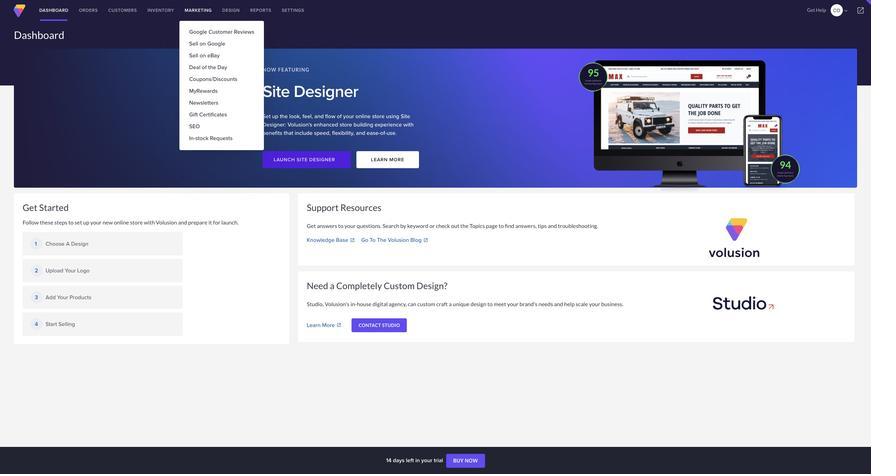 Task type: vqa. For each thing, say whether or not it's contained in the screenshot.
the related to of
yes



Task type: describe. For each thing, give the bounding box(es) containing it.
choose a design
[[46, 240, 88, 248]]

launch.
[[221, 219, 239, 226]]

support resources
[[307, 202, 382, 213]]

follow
[[23, 219, 39, 226]]

3
[[35, 294, 38, 302]]

more
[[390, 156, 405, 163]]

online inside set up the look, feel, and flow of your online store using site designer: volusion's enhanced store building experience with benefits that include speed, flexibility, and ease-of-use.
[[356, 112, 371, 120]]

0 horizontal spatial of
[[202, 63, 207, 71]]

blog
[[411, 236, 422, 244]]

brand's
[[520, 301, 538, 308]]

studio
[[382, 323, 400, 328]]

1 horizontal spatial design
[[222, 7, 240, 14]]

in-stock requests
[[189, 134, 233, 142]]

check
[[436, 223, 450, 229]]

site inside set up the look, feel, and flow of your online store using site designer: volusion's enhanced store building experience with benefits that include speed, flexibility, and ease-of-use.
[[401, 112, 410, 120]]

customers
[[108, 7, 137, 14]]

designer
[[310, 156, 335, 163]]

for
[[213, 219, 220, 226]]

designer
[[294, 79, 359, 103]]

and right tips
[[548, 223, 557, 229]]

0 vertical spatial volusion
[[156, 219, 177, 226]]

your up base
[[345, 223, 356, 229]]

started
[[39, 202, 69, 213]]

on for google
[[200, 40, 206, 48]]

get answers to your questions. search by keyword or check out the topics page to find answers, tips and troubleshooting.
[[307, 223, 599, 229]]

add
[[46, 293, 56, 302]]

0 horizontal spatial site
[[263, 79, 290, 103]]

flow
[[325, 112, 336, 120]]

95
[[588, 67, 600, 79]]

add your products
[[46, 293, 91, 302]]

using
[[386, 112, 400, 120]]

go to the volusion blog
[[361, 236, 422, 244]]

sell on google link
[[180, 38, 264, 49]]

certificates
[[199, 111, 227, 119]]

your right "meet"
[[508, 301, 519, 308]]

tips
[[538, 223, 547, 229]]

1 horizontal spatial volusion's
[[325, 301, 350, 308]]

myrewards
[[189, 87, 218, 95]]

2
[[35, 267, 38, 275]]

search
[[383, 223, 399, 229]]

seo
[[189, 122, 200, 130]]

craft
[[437, 301, 448, 308]]

unique
[[453, 301, 470, 308]]

these
[[40, 219, 53, 226]]

2 horizontal spatial store
[[372, 112, 385, 120]]

experience
[[375, 121, 402, 129]]

in-stock requests link
[[180, 133, 264, 144]]

4
[[35, 320, 38, 328]]

set
[[263, 112, 271, 120]]

knowledge base
[[307, 236, 348, 244]]

featuring
[[278, 67, 310, 73]]

now
[[263, 67, 277, 73]]

and left prepare
[[178, 219, 187, 226]]

inventory
[[147, 7, 174, 14]]

more
[[322, 321, 335, 329]]

0 vertical spatial dashboard
[[39, 7, 69, 14]]

mobile
[[778, 175, 784, 177]]

feel,
[[303, 112, 313, 120]]

choose
[[46, 240, 65, 248]]

to right answers in the top of the page
[[338, 223, 344, 229]]

new
[[103, 219, 113, 226]]

it
[[209, 219, 212, 226]]

resources
[[341, 202, 382, 213]]

find
[[505, 223, 515, 229]]

prepare
[[188, 219, 208, 226]]

sell for sell on ebay
[[189, 51, 198, 59]]

products
[[70, 293, 91, 302]]

the for of
[[208, 63, 216, 71]]

marketing
[[185, 7, 212, 14]]

speed for 95
[[597, 82, 603, 85]]

help
[[565, 301, 575, 308]]

to left "meet"
[[488, 301, 493, 308]]

left
[[406, 457, 414, 465]]

settings
[[282, 7, 304, 14]]

0 horizontal spatial up
[[83, 219, 89, 226]]

a
[[66, 240, 70, 248]]

up inside set up the look, feel, and flow of your online store using site designer: volusion's enhanced store building experience with benefits that include speed, flexibility, and ease-of-use.
[[272, 112, 279, 120]]

to left find
[[499, 223, 504, 229]]

sell on ebay
[[189, 51, 220, 59]]

on for ebay
[[200, 51, 206, 59]]

or
[[430, 223, 435, 229]]

and up enhanced
[[315, 112, 324, 120]]

to left set
[[68, 219, 74, 226]]

site designer
[[263, 79, 359, 103]]

look,
[[289, 112, 301, 120]]

page for 95
[[593, 82, 597, 85]]

gift
[[189, 111, 198, 119]]

reviews
[[234, 28, 254, 36]]

upload your logo
[[46, 267, 90, 275]]

0 vertical spatial a
[[330, 280, 335, 292]]

scale
[[576, 301, 588, 308]]

custom
[[384, 280, 415, 292]]

base
[[336, 236, 348, 244]]

learn more link
[[307, 321, 342, 330]]

newsletters link
[[180, 97, 264, 109]]

contact studio
[[359, 323, 400, 328]]

myrewards link
[[180, 86, 264, 97]]



Task type: locate. For each thing, give the bounding box(es) containing it.
1 sell from the top
[[189, 40, 198, 48]]

store up flexibility,
[[340, 121, 352, 129]]

0 horizontal spatial get
[[23, 202, 37, 213]]

learn more
[[371, 156, 405, 163]]

0 horizontal spatial volusion's
[[288, 121, 312, 129]]

store
[[372, 112, 385, 120], [340, 121, 352, 129], [130, 219, 143, 226]]

buy
[[454, 458, 464, 464]]

online up building
[[356, 112, 371, 120]]

design up google customer reviews
[[222, 7, 240, 14]]

your inside set up the look, feel, and flow of your online store using site designer: volusion's enhanced store building experience with benefits that include speed, flexibility, and ease-of-use.
[[343, 112, 354, 120]]

to
[[68, 219, 74, 226], [338, 223, 344, 229], [499, 223, 504, 229], [488, 301, 493, 308]]

0 vertical spatial volusion's
[[288, 121, 312, 129]]

2 vertical spatial get
[[307, 223, 316, 229]]

your left new
[[90, 219, 102, 226]]

speed right mobile
[[789, 175, 794, 177]]

0 vertical spatial your
[[65, 267, 76, 275]]

0 horizontal spatial volusion
[[156, 219, 177, 226]]

page
[[486, 223, 498, 229]]

1 vertical spatial volusion's
[[325, 301, 350, 308]]

that
[[284, 129, 293, 137]]

dashboard down dashboard link
[[14, 29, 64, 41]]

can
[[408, 301, 417, 308]]

14 days left in your trial
[[386, 457, 445, 465]]

use.
[[387, 129, 397, 137]]

0 horizontal spatial speed
[[597, 82, 603, 85]]

0 vertical spatial site
[[263, 79, 290, 103]]

knowledge
[[307, 236, 335, 244]]

your right in
[[422, 457, 433, 465]]

volusion left prepare
[[156, 219, 177, 226]]

a right need
[[330, 280, 335, 292]]

2 horizontal spatial the
[[461, 223, 469, 229]]

1 horizontal spatial store
[[340, 121, 352, 129]]

custom
[[418, 301, 436, 308]]

site
[[297, 156, 308, 163]]

get
[[808, 7, 816, 13], [23, 202, 37, 213], [307, 223, 316, 229]]

1 vertical spatial your
[[57, 293, 68, 302]]

1 horizontal spatial of
[[337, 112, 342, 120]]

0 vertical spatial sell
[[189, 40, 198, 48]]

design
[[471, 301, 487, 308]]

store right new
[[130, 219, 143, 226]]

get left 'help'
[[808, 7, 816, 13]]

1 horizontal spatial a
[[449, 301, 452, 308]]

digital
[[373, 301, 388, 308]]

1 vertical spatial get
[[23, 202, 37, 213]]

the inside set up the look, feel, and flow of your online store using site designer: volusion's enhanced store building experience with benefits that include speed, flexibility, and ease-of-use.
[[280, 112, 288, 120]]

1 horizontal spatial page
[[784, 175, 788, 177]]

the right "out"
[[461, 223, 469, 229]]

get started
[[23, 202, 69, 213]]

now featuring
[[263, 67, 310, 73]]

online right new
[[114, 219, 129, 226]]

orders
[[79, 7, 98, 14]]

your for logo
[[65, 267, 76, 275]]

with inside set up the look, feel, and flow of your online store using site designer: volusion's enhanced store building experience with benefits that include speed, flexibility, and ease-of-use.
[[404, 121, 414, 129]]


[[843, 8, 850, 14]]

needs
[[539, 301, 553, 308]]

follow these steps to set up your new online store with volusion and prepare it for launch.
[[23, 219, 239, 226]]

go
[[361, 236, 369, 244]]

your for products
[[57, 293, 68, 302]]

in-
[[189, 134, 195, 142]]

google up desktop
[[586, 79, 592, 82]]

speed inside 94 google lighthouse mobile page speed
[[789, 175, 794, 177]]

lighthouse
[[592, 79, 602, 82], [784, 171, 794, 174]]

page inside the 95 google lighthouse desktop page speed
[[593, 82, 597, 85]]

speed,
[[314, 129, 331, 137]]

0 vertical spatial on
[[200, 40, 206, 48]]

1 horizontal spatial volusion
[[388, 236, 409, 244]]

now
[[465, 458, 478, 464]]

enhanced
[[314, 121, 338, 129]]

of right deal
[[202, 63, 207, 71]]

support
[[307, 202, 339, 213]]

of right flow
[[337, 112, 342, 120]]

studio, volusion's in-house digital agency, can custom craft a unique design to meet your brand's needs and help scale your business.
[[307, 301, 624, 308]]

1 vertical spatial on
[[200, 51, 206, 59]]

2 vertical spatial the
[[461, 223, 469, 229]]

sell up sell on ebay
[[189, 40, 198, 48]]

coupons/discounts link
[[180, 74, 264, 85]]

stock
[[195, 134, 209, 142]]

volusion down by
[[388, 236, 409, 244]]

set
[[75, 219, 82, 226]]

1 vertical spatial sell
[[189, 51, 198, 59]]

1 vertical spatial up
[[83, 219, 89, 226]]

1 vertical spatial with
[[144, 219, 155, 226]]

1 horizontal spatial the
[[280, 112, 288, 120]]

keyword
[[408, 223, 429, 229]]

2 sell from the top
[[189, 51, 198, 59]]

to
[[370, 236, 376, 244]]

designer:
[[263, 121, 286, 129]]

0 vertical spatial speed
[[597, 82, 603, 85]]

sell up deal
[[189, 51, 198, 59]]

agency,
[[389, 301, 407, 308]]

launch
[[274, 156, 295, 163]]

learn more link
[[371, 156, 405, 163]]

2 vertical spatial store
[[130, 219, 143, 226]]

page right desktop
[[593, 82, 597, 85]]

1 vertical spatial site
[[401, 112, 410, 120]]

newsletters
[[189, 99, 219, 107]]

1 horizontal spatial speed
[[789, 175, 794, 177]]

0 horizontal spatial page
[[593, 82, 597, 85]]

sell on ebay link
[[180, 50, 264, 61]]

0 vertical spatial with
[[404, 121, 414, 129]]

your up building
[[343, 112, 354, 120]]

lighthouse down 94
[[784, 171, 794, 174]]

1 vertical spatial lighthouse
[[784, 171, 794, 174]]

upload
[[46, 267, 63, 275]]

speed
[[597, 82, 603, 85], [789, 175, 794, 177]]

gift certificates link
[[180, 109, 264, 120]]

volusion's
[[288, 121, 312, 129], [325, 301, 350, 308]]

a right craft
[[449, 301, 452, 308]]

up right set
[[83, 219, 89, 226]]

google up "ebay"
[[207, 40, 225, 48]]

the left day
[[208, 63, 216, 71]]

answers
[[317, 223, 337, 229]]

lighthouse inside the 95 google lighthouse desktop page speed
[[592, 79, 602, 82]]

design right a
[[71, 240, 88, 248]]

volusion's left the in-
[[325, 301, 350, 308]]

house
[[357, 301, 372, 308]]

and down building
[[356, 129, 365, 137]]

lighthouse for 94
[[784, 171, 794, 174]]

0 vertical spatial store
[[372, 112, 385, 120]]

1 vertical spatial design
[[71, 240, 88, 248]]

1 horizontal spatial up
[[272, 112, 279, 120]]

0 vertical spatial up
[[272, 112, 279, 120]]

0 horizontal spatial a
[[330, 280, 335, 292]]

1 horizontal spatial online
[[356, 112, 371, 120]]

store up experience
[[372, 112, 385, 120]]

set up the look, feel, and flow of your online store using site designer: volusion's enhanced store building experience with benefits that include speed, flexibility, and ease-of-use.
[[263, 112, 414, 137]]

page for 94
[[784, 175, 788, 177]]

reports
[[250, 7, 272, 14]]

speed right desktop
[[597, 82, 603, 85]]

volusion's inside set up the look, feel, and flow of your online store using site designer: volusion's enhanced store building experience with benefits that include speed, flexibility, and ease-of-use.
[[288, 121, 312, 129]]

get for get help
[[808, 7, 816, 13]]

1 vertical spatial of
[[337, 112, 342, 120]]

speed for 94
[[789, 175, 794, 177]]

get left answers in the top of the page
[[307, 223, 316, 229]]

deal
[[189, 63, 201, 71]]

your left the logo
[[65, 267, 76, 275]]

and left help
[[554, 301, 563, 308]]

on left "ebay"
[[200, 51, 206, 59]]

1 vertical spatial online
[[114, 219, 129, 226]]

1 horizontal spatial lighthouse
[[784, 171, 794, 174]]

volusion's up the include at the top
[[288, 121, 312, 129]]

gift certificates
[[189, 111, 227, 119]]

lighthouse for 95
[[592, 79, 602, 82]]

page inside 94 google lighthouse mobile page speed
[[784, 175, 788, 177]]

the
[[377, 236, 387, 244]]

design?
[[417, 280, 448, 292]]

1 vertical spatial page
[[784, 175, 788, 177]]

seo link
[[180, 121, 264, 132]]

contact
[[359, 323, 381, 328]]

14
[[386, 457, 392, 465]]

answers,
[[516, 223, 537, 229]]

2 on from the top
[[200, 51, 206, 59]]

1 horizontal spatial with
[[404, 121, 414, 129]]

speed inside the 95 google lighthouse desktop page speed
[[597, 82, 603, 85]]

sell on google
[[189, 40, 225, 48]]

1 vertical spatial dashboard
[[14, 29, 64, 41]]

google up mobile
[[778, 171, 784, 174]]

0 horizontal spatial lighthouse
[[592, 79, 602, 82]]

the for up
[[280, 112, 288, 120]]

your
[[343, 112, 354, 120], [90, 219, 102, 226], [345, 223, 356, 229], [508, 301, 519, 308], [589, 301, 601, 308], [422, 457, 433, 465]]

0 horizontal spatial online
[[114, 219, 129, 226]]

0 horizontal spatial store
[[130, 219, 143, 226]]

get up follow
[[23, 202, 37, 213]]

google inside 94 google lighthouse mobile page speed
[[778, 171, 784, 174]]

the left 'look,'
[[280, 112, 288, 120]]

0 vertical spatial get
[[808, 7, 816, 13]]

0 horizontal spatial the
[[208, 63, 216, 71]]

1 vertical spatial volusion
[[388, 236, 409, 244]]

0 vertical spatial of
[[202, 63, 207, 71]]

0 horizontal spatial with
[[144, 219, 155, 226]]

0 vertical spatial lighthouse
[[592, 79, 602, 82]]

completely
[[336, 280, 382, 292]]

get for get started
[[23, 202, 37, 213]]

1 vertical spatial the
[[280, 112, 288, 120]]

1 on from the top
[[200, 40, 206, 48]]

steps
[[54, 219, 67, 226]]

1 vertical spatial a
[[449, 301, 452, 308]]

sell for sell on google
[[189, 40, 198, 48]]

coupons/discounts
[[189, 75, 237, 83]]

by
[[401, 223, 406, 229]]

site down now
[[263, 79, 290, 103]]

1 vertical spatial speed
[[789, 175, 794, 177]]

dashboard
[[39, 7, 69, 14], [14, 29, 64, 41]]

of inside set up the look, feel, and flow of your online store using site designer: volusion's enhanced store building experience with benefits that include speed, flexibility, and ease-of-use.
[[337, 112, 342, 120]]

1 vertical spatial store
[[340, 121, 352, 129]]

include
[[295, 129, 313, 137]]

your
[[65, 267, 76, 275], [57, 293, 68, 302]]

0 vertical spatial online
[[356, 112, 371, 120]]

meet
[[494, 301, 507, 308]]

google inside the 95 google lighthouse desktop page speed
[[586, 79, 592, 82]]

0 vertical spatial design
[[222, 7, 240, 14]]

page right mobile
[[784, 175, 788, 177]]

0 horizontal spatial design
[[71, 240, 88, 248]]

need
[[307, 280, 328, 292]]

dashboard left orders
[[39, 7, 69, 14]]

1 horizontal spatial site
[[401, 112, 410, 120]]

need a completely custom design?
[[307, 280, 448, 292]]

go to the volusion blog link
[[361, 236, 434, 244]]

start
[[46, 320, 57, 328]]

your right scale
[[589, 301, 601, 308]]

2 horizontal spatial get
[[808, 7, 816, 13]]

94 google lighthouse mobile page speed
[[778, 159, 794, 177]]

0 vertical spatial page
[[593, 82, 597, 85]]

google customer reviews link
[[180, 26, 264, 38]]

get help
[[808, 7, 827, 13]]

0 vertical spatial the
[[208, 63, 216, 71]]

google up the sell on google
[[189, 28, 207, 36]]

days
[[393, 457, 405, 465]]

get for get answers to your questions. search by keyword or check out the topics page to find answers, tips and troubleshooting.
[[307, 223, 316, 229]]


[[857, 6, 865, 15]]

up up designer: in the top left of the page
[[272, 112, 279, 120]]

questions.
[[357, 223, 382, 229]]

lighthouse inside 94 google lighthouse mobile page speed
[[784, 171, 794, 174]]

94
[[780, 159, 792, 171]]

your right add
[[57, 293, 68, 302]]

requests
[[210, 134, 233, 142]]

site right using on the left top of page
[[401, 112, 410, 120]]

lighthouse down 95
[[592, 79, 602, 82]]

1 horizontal spatial get
[[307, 223, 316, 229]]

on up sell on ebay
[[200, 40, 206, 48]]



